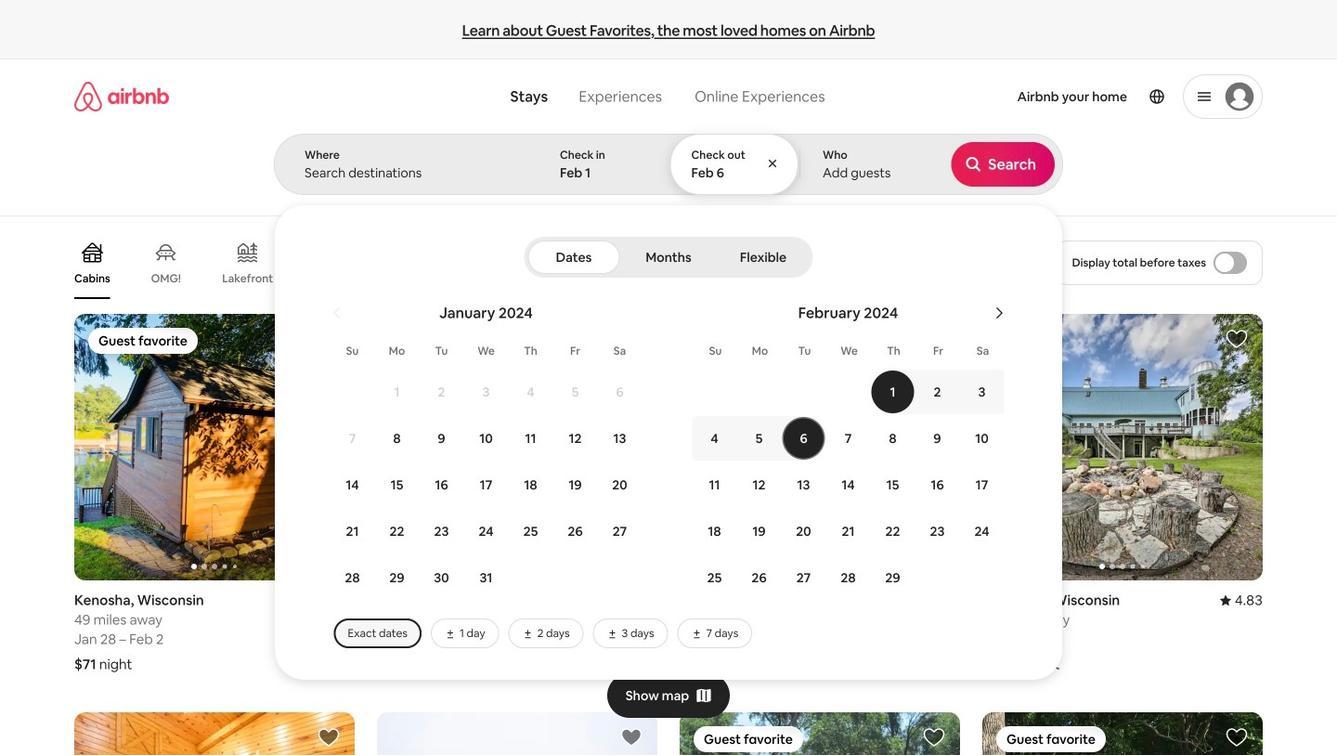 Task type: vqa. For each thing, say whether or not it's contained in the screenshot.
"Smoke"
no



Task type: locate. For each thing, give the bounding box(es) containing it.
add to wishlist: porter, indiana image
[[923, 726, 946, 749]]

None search field
[[274, 59, 1338, 680]]

tab panel
[[274, 134, 1338, 680]]

calendar application
[[297, 283, 1338, 648]]

Search destinations field
[[305, 164, 507, 181]]

profile element
[[855, 59, 1263, 134]]

group
[[74, 227, 945, 299], [74, 314, 355, 580], [377, 314, 658, 580], [680, 314, 960, 580], [983, 314, 1263, 580], [74, 712, 355, 755], [377, 712, 658, 755], [680, 712, 960, 755], [983, 712, 1263, 755]]

add to wishlist: trevor, wisconsin image
[[620, 328, 643, 350]]

4.83 out of 5 average rating image
[[1220, 592, 1263, 609]]

add to wishlist: sawyer, michigan image
[[1226, 726, 1248, 749]]

tab list
[[528, 237, 809, 278]]



Task type: describe. For each thing, give the bounding box(es) containing it.
add to wishlist: mokena, illinois image
[[620, 726, 643, 749]]

add to wishlist: pontiac, illinois image
[[318, 726, 340, 749]]

add to wishlist: lake geneva, wisconsin image
[[923, 328, 946, 350]]

what can we help you find? tab list
[[496, 76, 678, 117]]

add to wishlist: walworth, wisconsin image
[[1226, 328, 1248, 350]]



